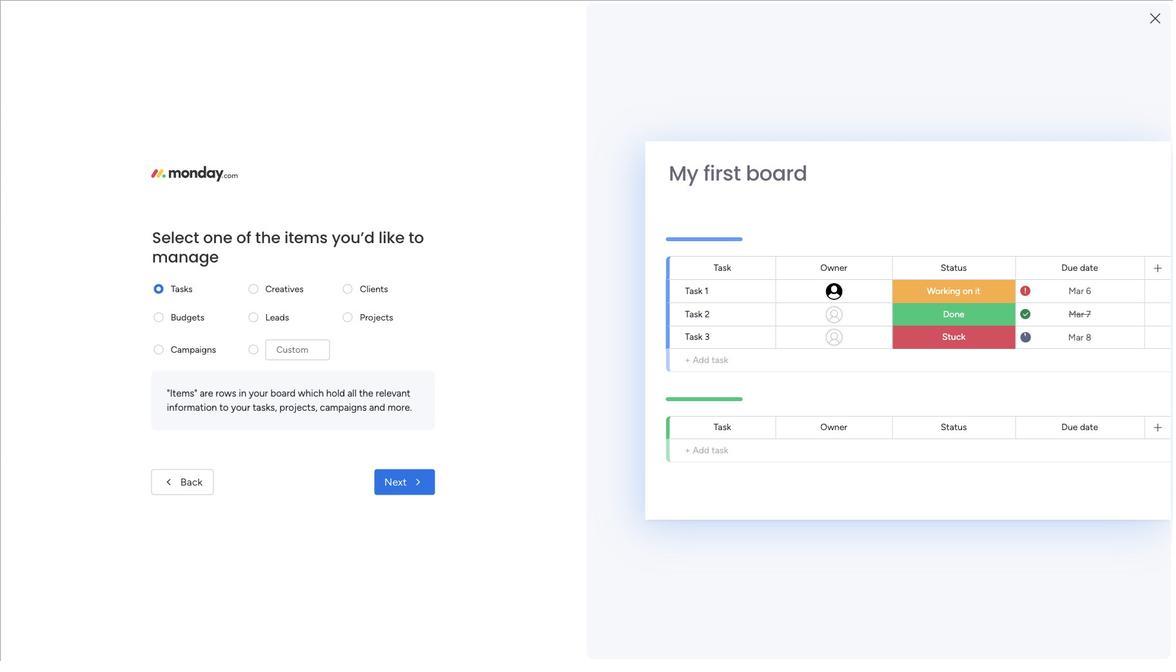 Task type: locate. For each thing, give the bounding box(es) containing it.
0 vertical spatial date
[[1080, 262, 1099, 273]]

2 due date from the top
[[1062, 422, 1099, 433]]

0 vertical spatial owner
[[821, 262, 848, 273]]

my first board
[[669, 159, 808, 188]]

the
[[255, 226, 281, 248], [359, 387, 373, 399]]

new task
[[555, 523, 592, 534]]

1 horizontal spatial learn
[[948, 284, 974, 296]]

list box
[[0, 151, 165, 349]]

task
[[712, 355, 729, 366], [712, 445, 729, 456], [576, 523, 592, 534]]

date up experts
[[1080, 422, 1099, 433]]

1 vertical spatial learn
[[948, 284, 974, 296]]

task for task 1
[[685, 285, 703, 296]]

tasks,
[[253, 402, 277, 413]]

0 vertical spatial works
[[329, 165, 357, 177]]

due down templates
[[1062, 262, 1078, 273]]

tasks
[[290, 366, 318, 381], [542, 494, 565, 506]]

1 vertical spatial due
[[1062, 422, 1078, 433]]

1 vertical spatial board
[[271, 387, 296, 399]]

budgets
[[171, 312, 205, 323]]

0 vertical spatial lottie animation image
[[583, 31, 945, 80]]

3
[[705, 332, 710, 343]]

board up 'projects,'
[[271, 387, 296, 399]]

1 vertical spatial my
[[230, 366, 247, 381]]

and down relevant
[[369, 402, 385, 413]]

0 vertical spatial the
[[255, 226, 281, 248]]

tasks up new
[[542, 494, 565, 506]]

getting
[[999, 321, 1031, 332]]

back
[[180, 476, 203, 488]]

our
[[269, 303, 284, 316], [1022, 460, 1035, 470]]

and
[[369, 402, 385, 413], [568, 494, 585, 506]]

1 vertical spatial to
[[219, 402, 229, 413]]

next
[[385, 476, 407, 488]]

0 horizontal spatial lottie animation element
[[0, 531, 165, 661]]

illustration image
[[647, 131, 841, 325]]

manage
[[152, 246, 219, 267]]

task for task 2
[[685, 309, 703, 320]]

+
[[685, 355, 691, 366], [829, 368, 835, 379], [685, 445, 691, 456]]

2 + add task from the top
[[685, 445, 729, 456]]

1 vertical spatial status
[[941, 422, 967, 433]]

our down creatives
[[269, 303, 284, 316]]

0 vertical spatial task
[[712, 355, 729, 366]]

our left sales on the right of the page
[[1022, 460, 1035, 470]]

lottie animation image for the leftmost lottie animation element
[[0, 531, 165, 661]]

install
[[239, 303, 266, 316]]

builder
[[291, 220, 323, 232]]

1 horizontal spatial my
[[669, 159, 699, 188]]

task
[[714, 262, 731, 273], [685, 285, 703, 296], [685, 309, 703, 320], [685, 332, 703, 343], [714, 422, 731, 433]]

explore templates
[[1003, 242, 1086, 254]]

1 horizontal spatial lottie animation element
[[583, 31, 945, 80]]

learn
[[239, 165, 265, 177], [948, 284, 974, 296], [999, 336, 1021, 347]]

0 horizontal spatial to
[[219, 402, 229, 413]]

are
[[200, 387, 213, 399]]

learn left &
[[948, 284, 974, 296]]

logo image
[[151, 166, 238, 182]]

1 vertical spatial add
[[693, 445, 710, 456]]

learn up invite on the left of the page
[[239, 165, 265, 177]]

0 horizontal spatial learn
[[239, 165, 265, 177]]

2 vertical spatial learn
[[999, 336, 1021, 347]]

option
[[0, 153, 165, 155]]

1 horizontal spatial our
[[1022, 460, 1035, 470]]

board
[[746, 159, 808, 188], [271, 387, 296, 399]]

1 vertical spatial + add task
[[685, 445, 729, 456]]

date down templates
[[1080, 262, 1099, 273]]

creatives
[[265, 283, 304, 294]]

0 vertical spatial how
[[267, 165, 287, 177]]

how inside "getting started learn how monday.com works"
[[1023, 336, 1041, 347]]

0 horizontal spatial my
[[230, 366, 247, 381]]

explore
[[1003, 242, 1037, 254]]

0 vertical spatial to
[[409, 226, 424, 248]]

tasks up which
[[290, 366, 318, 381]]

1 vertical spatial lottie animation element
[[0, 531, 165, 661]]

status
[[941, 262, 967, 273], [941, 422, 967, 433]]

0 horizontal spatial lottie animation image
[[0, 531, 165, 661]]

2 horizontal spatial learn
[[999, 336, 1021, 347]]

here
[[636, 494, 657, 506]]

1 vertical spatial lottie animation image
[[0, 531, 165, 661]]

task 3
[[685, 332, 710, 343]]

1 vertical spatial your
[[231, 402, 250, 413]]

1 horizontal spatial the
[[359, 387, 373, 399]]

your right in
[[249, 387, 268, 399]]

works right monday
[[329, 165, 357, 177]]

2 vertical spatial task
[[576, 523, 592, 534]]

0 vertical spatial status
[[941, 262, 967, 273]]

1 image
[[954, 1, 966, 15]]

board inside "items" are rows in your board which hold all the relevant information to your tasks, projects, campaigns and more.
[[271, 387, 296, 399]]

works
[[329, 165, 357, 177], [1097, 336, 1121, 347]]

1 horizontal spatial works
[[1097, 336, 1121, 347]]

add
[[693, 355, 710, 366], [693, 445, 710, 456]]

to right like
[[409, 226, 424, 248]]

progress bar
[[814, 110, 828, 115]]

campaigns
[[171, 344, 216, 355]]

0 vertical spatial + add task
[[685, 355, 729, 366]]

1 vertical spatial works
[[1097, 336, 1121, 347]]

due date
[[1062, 262, 1099, 273], [1062, 422, 1099, 433]]

1 horizontal spatial to
[[409, 226, 424, 248]]

how left monday
[[267, 165, 287, 177]]

our for mobile
[[269, 303, 284, 316]]

1 status from the top
[[941, 262, 967, 273]]

2 status from the top
[[941, 422, 967, 433]]

access
[[889, 368, 917, 379]]

0 vertical spatial my
[[669, 159, 699, 188]]

0 vertical spatial learn
[[239, 165, 265, 177]]

date
[[1080, 262, 1099, 273], [1080, 422, 1099, 433]]

2
[[705, 309, 710, 320]]

0 vertical spatial add
[[693, 355, 710, 366]]

0 vertical spatial and
[[369, 402, 385, 413]]

j
[[842, 368, 844, 379]]

1 horizontal spatial how
[[1023, 336, 1041, 347]]

1 vertical spatial how
[[1023, 336, 1041, 347]]

to down rows
[[219, 402, 229, 413]]

enable desktop notifications
[[239, 275, 371, 288]]

a
[[268, 220, 273, 232]]

0 vertical spatial due
[[1062, 262, 1078, 273]]

1 date from the top
[[1080, 262, 1099, 273]]

learn for learn & get inspired
[[948, 284, 974, 296]]

my left first
[[669, 159, 699, 188]]

use
[[793, 368, 808, 379]]

campaigns
[[320, 402, 367, 413]]

1 vertical spatial our
[[1022, 460, 1035, 470]]

lottie animation element
[[583, 31, 945, 80], [0, 531, 165, 661]]

1 vertical spatial and
[[568, 494, 585, 506]]

learn down getting
[[999, 336, 1021, 347]]

meet
[[999, 460, 1020, 470]]

leads
[[265, 312, 289, 323]]

1 due date from the top
[[1062, 262, 1099, 273]]

information
[[167, 402, 217, 413]]

due date up experts
[[1062, 422, 1099, 433]]

1 vertical spatial owner
[[821, 422, 848, 433]]

invite a co-builder
[[239, 220, 323, 232]]

for quick access
[[851, 368, 917, 379]]

help center element
[[948, 370, 1141, 422]]

the inside "items" are rows in your board which hold all the relevant information to your tasks, projects, campaigns and more.
[[359, 387, 373, 399]]

due
[[1062, 262, 1078, 273], [1062, 422, 1078, 433]]

my right the close my private tasks image
[[230, 366, 247, 381]]

new task button
[[532, 519, 598, 540], [532, 519, 598, 539]]

1 horizontal spatial lottie animation image
[[583, 31, 945, 80]]

works right monday.com
[[1097, 336, 1121, 347]]

tasks
[[171, 283, 193, 294]]

0 vertical spatial our
[[269, 303, 284, 316]]

1 vertical spatial +
[[829, 368, 835, 379]]

1 due from the top
[[1062, 262, 1078, 273]]

and up 'new task'
[[568, 494, 585, 506]]

2 owner from the top
[[821, 422, 848, 433]]

due date down templates
[[1062, 262, 1099, 273]]

0 horizontal spatial how
[[267, 165, 287, 177]]

0 vertical spatial board
[[746, 159, 808, 188]]

1 vertical spatial date
[[1080, 422, 1099, 433]]

0 horizontal spatial the
[[255, 226, 281, 248]]

how
[[267, 165, 287, 177], [1023, 336, 1041, 347]]

0 horizontal spatial our
[[269, 303, 284, 316]]

1 horizontal spatial tasks
[[542, 494, 565, 506]]

0 vertical spatial due date
[[1062, 262, 1099, 273]]

templates image image
[[959, 97, 1130, 186]]

0 horizontal spatial tasks
[[290, 366, 318, 381]]

0 horizontal spatial board
[[271, 387, 296, 399]]

how down started
[[1023, 336, 1041, 347]]

board right first
[[746, 159, 808, 188]]

0 vertical spatial tasks
[[290, 366, 318, 381]]

your down in
[[231, 402, 250, 413]]

lottie animation image
[[583, 31, 945, 80], [0, 531, 165, 661]]

my for my private tasks
[[230, 366, 247, 381]]

1 vertical spatial the
[[359, 387, 373, 399]]

my
[[669, 159, 699, 188], [230, 366, 247, 381]]

1 vertical spatial tasks
[[542, 494, 565, 506]]

"items" are rows in your board which hold all the relevant information to your tasks, projects, campaigns and more.
[[167, 387, 412, 413]]

"items"
[[167, 387, 197, 399]]

owner
[[821, 262, 848, 273], [821, 422, 848, 433]]

0 horizontal spatial and
[[369, 402, 385, 413]]

1 vertical spatial due date
[[1062, 422, 1099, 433]]

&
[[976, 284, 983, 296]]

our inside contact sales 'element'
[[1022, 460, 1035, 470]]

to
[[409, 226, 424, 248], [219, 402, 229, 413]]

in
[[239, 387, 247, 399]]

due up experts
[[1062, 422, 1078, 433]]

like
[[379, 226, 405, 248]]

your
[[249, 387, 268, 399], [231, 402, 250, 413]]

1 horizontal spatial board
[[746, 159, 808, 188]]

select one of the items you'd like to manage
[[152, 226, 424, 267]]



Task type: vqa. For each thing, say whether or not it's contained in the screenshot.
Settings icon on the right of the page
no



Task type: describe. For each thing, give the bounding box(es) containing it.
task 2
[[685, 309, 710, 320]]

lottie animation image for top lottie animation element
[[583, 31, 945, 80]]

2 date from the top
[[1080, 422, 1099, 433]]

track
[[473, 494, 497, 506]]

1 owner from the top
[[821, 262, 848, 273]]

track personal tasks and reminders here
[[473, 494, 657, 506]]

co-
[[275, 220, 291, 232]]

explore templates button
[[956, 235, 1134, 261]]

0 vertical spatial your
[[249, 387, 268, 399]]

back button
[[151, 469, 214, 495]]

relevant
[[376, 387, 411, 399]]

for
[[851, 368, 863, 379]]

contact sales element
[[948, 432, 1141, 484]]

started
[[1033, 321, 1063, 332]]

1
[[705, 285, 709, 296]]

1 horizontal spatial and
[[568, 494, 585, 506]]

enable
[[239, 275, 270, 288]]

1 add from the top
[[693, 355, 710, 366]]

0 vertical spatial lottie animation element
[[583, 31, 945, 80]]

kendall parks image
[[1137, 5, 1158, 26]]

learn how monday works
[[239, 165, 357, 177]]

app
[[320, 303, 338, 316]]

my for my first board
[[669, 159, 699, 188]]

Custom text field
[[265, 339, 330, 360]]

tasks for personal
[[542, 494, 565, 506]]

hold
[[326, 387, 345, 399]]

learn for learn how monday works
[[239, 165, 265, 177]]

1 vertical spatial task
[[712, 445, 729, 456]]

first
[[704, 159, 741, 188]]

to inside select one of the items you'd like to manage
[[409, 226, 424, 248]]

of
[[237, 226, 251, 248]]

install our mobile app
[[239, 303, 338, 316]]

experts
[[1060, 460, 1090, 470]]

⌘
[[814, 368, 823, 379]]

projects,
[[280, 402, 318, 413]]

the inside select one of the items you'd like to manage
[[255, 226, 281, 248]]

getting started element
[[948, 308, 1141, 360]]

one
[[203, 226, 233, 248]]

more.
[[388, 402, 412, 413]]

getting started learn how monday.com works
[[999, 321, 1121, 347]]

learn & get inspired
[[948, 284, 1041, 296]]

quick
[[865, 368, 887, 379]]

2 due from the top
[[1062, 422, 1078, 433]]

templates
[[1040, 242, 1086, 254]]

task 1
[[685, 285, 709, 296]]

which
[[298, 387, 324, 399]]

tasks for private
[[290, 366, 318, 381]]

monday
[[290, 165, 327, 177]]

rows
[[216, 387, 237, 399]]

⌘ +
[[814, 368, 835, 379]]

my private tasks
[[230, 366, 318, 381]]

meet our sales experts
[[999, 460, 1090, 470]]

and inside "items" are rows in your board which hold all the relevant information to your tasks, projects, campaigns and more.
[[369, 402, 385, 413]]

inspired
[[1004, 284, 1041, 296]]

all
[[348, 387, 357, 399]]

reminders
[[587, 494, 633, 506]]

to inside "items" are rows in your board which hold all the relevant information to your tasks, projects, campaigns and more.
[[219, 402, 229, 413]]

0 vertical spatial +
[[685, 355, 691, 366]]

monday.com
[[1043, 336, 1095, 347]]

mobile
[[287, 303, 318, 316]]

get
[[985, 284, 1001, 296]]

2 add from the top
[[693, 445, 710, 456]]

desktop
[[273, 275, 310, 288]]

works inside "getting started learn how monday.com works"
[[1097, 336, 1121, 347]]

you'd
[[332, 226, 375, 248]]

task for task 3
[[685, 332, 703, 343]]

1 + add task from the top
[[685, 355, 729, 366]]

learn inside "getting started learn how monday.com works"
[[999, 336, 1021, 347]]

new
[[555, 523, 574, 534]]

sales
[[1037, 460, 1057, 470]]

projects
[[360, 312, 393, 323]]

next button
[[374, 469, 435, 495]]

notifications
[[313, 275, 371, 288]]

0 horizontal spatial works
[[329, 165, 357, 177]]

2 vertical spatial +
[[685, 445, 691, 456]]

personal
[[500, 494, 539, 506]]

invite
[[239, 220, 265, 232]]

clients
[[360, 283, 388, 294]]

our for sales
[[1022, 460, 1035, 470]]

items
[[285, 226, 328, 248]]

private
[[250, 366, 288, 381]]

select
[[152, 226, 199, 248]]

close my private tasks image
[[212, 366, 228, 381]]

quick search results list box
[[212, 623, 917, 661]]



